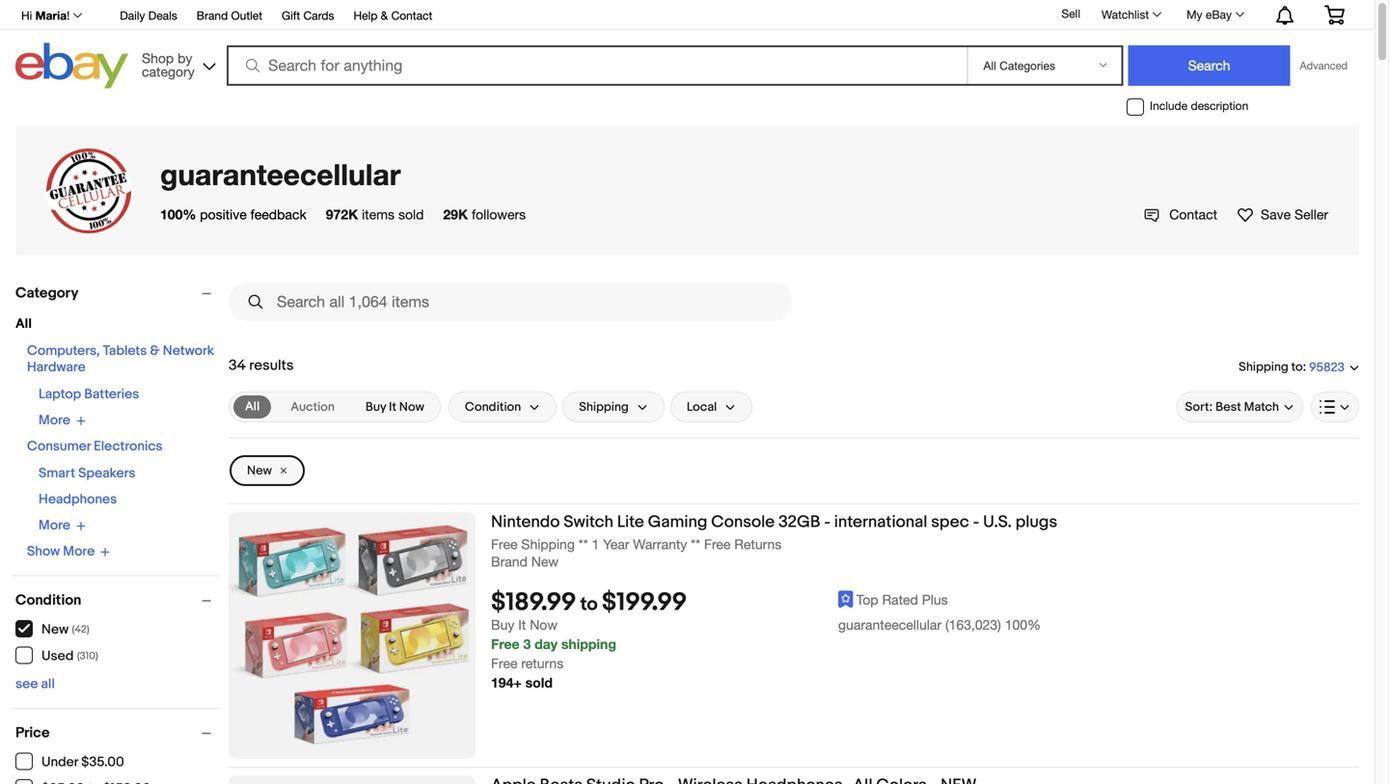 Task type: locate. For each thing, give the bounding box(es) containing it.
1 horizontal spatial **
[[691, 537, 701, 553]]

network
[[163, 343, 214, 360]]

0 vertical spatial condition button
[[449, 392, 557, 423]]

it right auction link
[[389, 400, 397, 415]]

0 horizontal spatial guaranteecellular
[[160, 157, 401, 192]]

1 horizontal spatial it
[[519, 617, 526, 633]]

1 horizontal spatial now
[[530, 617, 558, 633]]

match
[[1245, 400, 1280, 415]]

new for new
[[247, 464, 272, 478]]

shop by category
[[142, 50, 195, 80]]

help & contact link
[[354, 6, 433, 27]]

more up show more
[[39, 518, 70, 534]]

computers, tablets & network hardware
[[27, 343, 214, 376]]

1 vertical spatial to
[[581, 593, 598, 616]]

0 vertical spatial guaranteecellular
[[160, 157, 401, 192]]

0 vertical spatial buy it now
[[366, 400, 425, 415]]

buy it now up 3
[[491, 617, 558, 633]]

shop by category banner
[[11, 0, 1360, 94]]

new inside "link"
[[247, 464, 272, 478]]

guaranteecellular down rated
[[839, 617, 942, 633]]

0 vertical spatial contact
[[391, 9, 433, 22]]

brand inside nintendo switch lite gaming console 32gb - international spec - u.s. plugs free  shipping ** 1 year warranty ** free returns brand new
[[491, 554, 528, 570]]

local button
[[671, 392, 753, 423]]

buy it now link
[[354, 396, 436, 419]]

194+
[[491, 675, 522, 691]]

main content
[[229, 275, 1360, 785]]

hardware
[[27, 360, 86, 376]]

to for shipping to
[[1292, 360, 1303, 375]]

nintendo switch lite gaming console 32gb - international spec - u.s. plugs free  shipping ** 1 year warranty ** free returns brand new
[[491, 512, 1058, 570]]

returns
[[522, 656, 564, 672]]

category button
[[15, 285, 220, 302]]

0 horizontal spatial 100%
[[160, 207, 196, 222]]

all down category on the top of page
[[15, 316, 32, 332]]

electronics
[[94, 439, 163, 455]]

shipping
[[1239, 360, 1289, 375], [579, 400, 629, 415], [522, 537, 575, 553]]

smart speakers link
[[39, 466, 136, 482]]

0 horizontal spatial condition
[[15, 592, 81, 609]]

to left 95823
[[1292, 360, 1303, 375]]

more button up show more
[[39, 518, 86, 534]]

1 horizontal spatial sold
[[526, 675, 553, 691]]

0 vertical spatial 100%
[[160, 207, 196, 222]]

top rated plus image
[[839, 591, 854, 608]]

nintendo switch lite gaming console 32gb - international spec - u.s. plugs heading
[[491, 512, 1058, 533]]

(163,023)
[[946, 617, 1002, 633]]

1 vertical spatial new
[[532, 554, 559, 570]]

3
[[524, 636, 531, 652]]

& right help
[[381, 9, 388, 22]]

0 horizontal spatial condition button
[[15, 592, 220, 609]]

0 vertical spatial all
[[15, 316, 32, 332]]

1 vertical spatial brand
[[491, 554, 528, 570]]

laptop batteries
[[39, 387, 139, 403]]

shipping inside dropdown button
[[579, 400, 629, 415]]

followers
[[472, 207, 526, 222]]

sort: best match button
[[1177, 392, 1304, 423]]

top
[[857, 592, 879, 608]]

daily
[[120, 9, 145, 22]]

see all button
[[15, 677, 55, 693]]

show more
[[27, 544, 95, 560]]

description
[[1191, 99, 1249, 113]]

0 horizontal spatial to
[[581, 593, 598, 616]]

& right tablets
[[150, 343, 160, 360]]

1 vertical spatial 100%
[[1005, 617, 1041, 633]]

consumer
[[27, 439, 91, 455]]

it up 3
[[519, 617, 526, 633]]

guaranteecellular image
[[46, 148, 131, 234]]

1 horizontal spatial condition
[[465, 400, 521, 415]]

buy right auction link
[[366, 400, 386, 415]]

2 horizontal spatial new
[[532, 554, 559, 570]]

buy up 194+ at the bottom left
[[491, 617, 515, 633]]

my ebay link
[[1177, 3, 1254, 26]]

sold down returns
[[526, 675, 553, 691]]

1 vertical spatial all
[[245, 400, 260, 415]]

local
[[687, 400, 717, 415]]

0 vertical spatial buy
[[366, 400, 386, 415]]

your shopping cart image
[[1324, 5, 1346, 24]]

1 horizontal spatial buy it now
[[491, 617, 558, 633]]

(310)
[[77, 651, 98, 663]]

1 horizontal spatial new
[[247, 464, 272, 478]]

0 vertical spatial new
[[247, 464, 272, 478]]

- left u.s.
[[973, 512, 980, 533]]

new left (42)
[[42, 622, 69, 638]]

guaranteecellular
[[160, 157, 401, 192], [839, 617, 942, 633]]

Search all 1,064 items field
[[229, 283, 792, 321]]

1 vertical spatial &
[[150, 343, 160, 360]]

0 horizontal spatial it
[[389, 400, 397, 415]]

1 vertical spatial more
[[39, 518, 70, 534]]

include
[[1150, 99, 1188, 113]]

&
[[381, 9, 388, 22], [150, 343, 160, 360]]

heading
[[491, 776, 977, 785]]

1 horizontal spatial to
[[1292, 360, 1303, 375]]

shipping inside shipping to : 95823
[[1239, 360, 1289, 375]]

0 vertical spatial brand
[[197, 9, 228, 22]]

- right 32gb
[[825, 512, 831, 533]]

1 horizontal spatial 100%
[[1005, 617, 1041, 633]]

brand
[[197, 9, 228, 22], [491, 554, 528, 570]]

1 horizontal spatial buy
[[491, 617, 515, 633]]

1 vertical spatial shipping
[[579, 400, 629, 415]]

sold right items
[[399, 207, 424, 222]]

new up $189.99
[[532, 554, 559, 570]]

brand down nintendo
[[491, 554, 528, 570]]

buy it now
[[366, 400, 425, 415], [491, 617, 558, 633]]

0 horizontal spatial &
[[150, 343, 160, 360]]

0 horizontal spatial new
[[42, 622, 69, 638]]

0 horizontal spatial contact
[[391, 9, 433, 22]]

all
[[15, 316, 32, 332], [245, 400, 260, 415]]

0 horizontal spatial shipping
[[522, 537, 575, 553]]

2 - from the left
[[973, 512, 980, 533]]

all down '34 results' in the top left of the page
[[245, 400, 260, 415]]

console
[[712, 512, 775, 533]]

shipping for shipping to : 95823
[[1239, 360, 1289, 375]]

category
[[15, 285, 79, 302]]

None submit
[[1129, 45, 1291, 86]]

972k items sold
[[326, 207, 424, 222]]

my ebay
[[1187, 8, 1232, 21]]

account navigation
[[11, 0, 1360, 30]]

2 vertical spatial more
[[63, 544, 95, 560]]

to inside $189.99 to $199.99
[[581, 593, 598, 616]]

guaranteecellular up feedback
[[160, 157, 401, 192]]

show
[[27, 544, 60, 560]]

1 horizontal spatial brand
[[491, 554, 528, 570]]

0 vertical spatial sold
[[399, 207, 424, 222]]

maria
[[35, 9, 67, 22]]

0 horizontal spatial **
[[579, 537, 588, 553]]

1 vertical spatial now
[[530, 617, 558, 633]]

contact left save
[[1170, 207, 1218, 222]]

-
[[825, 512, 831, 533], [973, 512, 980, 533]]

contact right help
[[391, 9, 433, 22]]

new inside nintendo switch lite gaming console 32gb - international spec - u.s. plugs free  shipping ** 1 year warranty ** free returns brand new
[[532, 554, 559, 570]]

100%
[[160, 207, 196, 222], [1005, 617, 1041, 633]]

headphones link
[[39, 492, 117, 508]]

2 vertical spatial shipping
[[522, 537, 575, 553]]

contact inside the account navigation
[[391, 9, 433, 22]]

to up the shipping
[[581, 593, 598, 616]]

free down nintendo
[[491, 537, 518, 553]]

100% right (163,023)
[[1005, 617, 1041, 633]]

it
[[389, 400, 397, 415], [519, 617, 526, 633]]

nintendo switch lite gaming console 32gb - international spec - u.s. plugs image
[[229, 518, 476, 754]]

100% left positive
[[160, 207, 196, 222]]

1 vertical spatial it
[[519, 617, 526, 633]]

0 horizontal spatial all
[[15, 316, 32, 332]]

laptop
[[39, 387, 81, 403]]

guaranteecellular link
[[160, 157, 401, 192]]

switch
[[564, 512, 614, 533]]

0 vertical spatial condition
[[465, 400, 521, 415]]

brand left 'outlet'
[[197, 9, 228, 22]]

0 vertical spatial now
[[399, 400, 425, 415]]

1 horizontal spatial all
[[245, 400, 260, 415]]

2 ** from the left
[[691, 537, 701, 553]]

1 horizontal spatial shipping
[[579, 400, 629, 415]]

advanced
[[1301, 59, 1348, 72]]

1 vertical spatial more button
[[39, 518, 86, 534]]

all link
[[234, 396, 271, 419]]

positive
[[200, 207, 247, 222]]

more button down laptop
[[39, 413, 86, 429]]

All selected text field
[[245, 399, 260, 416]]

1 vertical spatial guaranteecellular
[[839, 617, 942, 633]]

** left 1
[[579, 537, 588, 553]]

more up consumer
[[39, 413, 70, 429]]

more button
[[39, 413, 86, 429], [39, 518, 86, 534]]

all inside 'link'
[[245, 400, 260, 415]]

now
[[399, 400, 425, 415], [530, 617, 558, 633]]

condition button
[[449, 392, 557, 423], [15, 592, 220, 609]]

** down gaming
[[691, 537, 701, 553]]

new
[[247, 464, 272, 478], [532, 554, 559, 570], [42, 622, 69, 638]]

to inside shipping to : 95823
[[1292, 360, 1303, 375]]

0 horizontal spatial brand
[[197, 9, 228, 22]]

0 horizontal spatial now
[[399, 400, 425, 415]]

0 vertical spatial &
[[381, 9, 388, 22]]

under $35.00
[[42, 755, 124, 771]]

brand outlet
[[197, 9, 263, 22]]

2 vertical spatial new
[[42, 622, 69, 638]]

smart speakers headphones
[[39, 466, 136, 508]]

1 horizontal spatial guaranteecellular
[[839, 617, 942, 633]]

guaranteecellular inside the guaranteecellular (163,023) 100% free 3 day shipping free returns 194+ sold
[[839, 617, 942, 633]]

1 vertical spatial contact
[[1170, 207, 1218, 222]]

more right show
[[63, 544, 95, 560]]

listing options selector. list view selected. image
[[1320, 400, 1351, 415]]

condition
[[465, 400, 521, 415], [15, 592, 81, 609]]

0 vertical spatial more button
[[39, 413, 86, 429]]

2 horizontal spatial shipping
[[1239, 360, 1289, 375]]

0 horizontal spatial -
[[825, 512, 831, 533]]

shop
[[142, 50, 174, 66]]

buy it now right auction link
[[366, 400, 425, 415]]

0 vertical spatial shipping
[[1239, 360, 1289, 375]]

new (42)
[[42, 622, 89, 638]]

0 vertical spatial to
[[1292, 360, 1303, 375]]

plugs
[[1016, 512, 1058, 533]]

1 horizontal spatial contact
[[1170, 207, 1218, 222]]

1 vertical spatial condition button
[[15, 592, 220, 609]]

0 vertical spatial it
[[389, 400, 397, 415]]

1 horizontal spatial -
[[973, 512, 980, 533]]

free up 194+ at the bottom left
[[491, 656, 518, 672]]

1 horizontal spatial &
[[381, 9, 388, 22]]

category
[[142, 64, 195, 80]]

1 vertical spatial sold
[[526, 675, 553, 691]]

sort:
[[1186, 400, 1213, 415]]

new down all 'link'
[[247, 464, 272, 478]]

lite
[[617, 512, 645, 533]]

$199.99
[[602, 588, 687, 618]]



Task type: vqa. For each thing, say whether or not it's contained in the screenshot.
topmost Shipping
yes



Task type: describe. For each thing, give the bounding box(es) containing it.
29k followers
[[443, 207, 526, 222]]

my
[[1187, 8, 1203, 21]]

shipping to : 95823
[[1239, 360, 1345, 375]]

auction
[[291, 400, 335, 415]]

!
[[67, 9, 70, 22]]

batteries
[[84, 387, 139, 403]]

under $35.00 link
[[15, 753, 125, 771]]

& inside the account navigation
[[381, 9, 388, 22]]

rated
[[883, 592, 919, 608]]

save seller button
[[1237, 205, 1329, 225]]

free down the console
[[704, 537, 731, 553]]

show more button
[[27, 544, 110, 560]]

warranty
[[633, 537, 687, 553]]

watchlist
[[1102, 8, 1150, 21]]

sell
[[1062, 7, 1081, 20]]

hi maria !
[[21, 9, 70, 22]]

new for new (42)
[[42, 622, 69, 638]]

shipping for shipping
[[579, 400, 629, 415]]

see all
[[15, 677, 55, 693]]

feedback
[[251, 207, 307, 222]]

save
[[1261, 207, 1291, 222]]

include description
[[1150, 99, 1249, 113]]

1 vertical spatial buy
[[491, 617, 515, 633]]

consumer electronics
[[27, 439, 163, 455]]

1 vertical spatial condition
[[15, 592, 81, 609]]

1 horizontal spatial condition button
[[449, 392, 557, 423]]

brand outlet link
[[197, 6, 263, 27]]

tablets
[[103, 343, 147, 360]]

deals
[[148, 9, 177, 22]]

nintendo
[[491, 512, 560, 533]]

2 more button from the top
[[39, 518, 86, 534]]

0 horizontal spatial sold
[[399, 207, 424, 222]]

main content containing $189.99
[[229, 275, 1360, 785]]

0 vertical spatial more
[[39, 413, 70, 429]]

:
[[1303, 360, 1307, 375]]

sold inside the guaranteecellular (163,023) 100% free 3 day shipping free returns 194+ sold
[[526, 675, 553, 691]]

used
[[42, 649, 74, 665]]

Search for anything text field
[[230, 47, 964, 84]]

laptop batteries link
[[39, 387, 139, 403]]

year
[[603, 537, 630, 553]]

95823
[[1310, 360, 1345, 375]]

items
[[362, 207, 395, 222]]

1 more button from the top
[[39, 413, 86, 429]]

new link
[[230, 456, 305, 486]]

sell link
[[1053, 7, 1090, 20]]

daily deals link
[[120, 6, 177, 27]]

to for $189.99
[[581, 593, 598, 616]]

100% inside the guaranteecellular (163,023) 100% free 3 day shipping free returns 194+ sold
[[1005, 617, 1041, 633]]

under
[[42, 755, 78, 771]]

1 vertical spatial buy it now
[[491, 617, 558, 633]]

daily deals
[[120, 9, 177, 22]]

guaranteecellular for guaranteecellular (163,023) 100% free 3 day shipping free returns 194+ sold
[[839, 617, 942, 633]]

shop by category button
[[133, 43, 220, 84]]

auction link
[[279, 396, 346, 419]]

seller
[[1295, 207, 1329, 222]]

price
[[15, 725, 50, 742]]

$189.99
[[491, 588, 577, 618]]

contact link
[[1145, 207, 1218, 223]]

1 ** from the left
[[579, 537, 588, 553]]

speakers
[[78, 466, 136, 482]]

1
[[592, 537, 600, 553]]

computers, tablets & network hardware link
[[27, 343, 214, 376]]

help
[[354, 9, 378, 22]]

outlet
[[231, 9, 263, 22]]

consumer electronics link
[[27, 439, 163, 455]]

free left 3
[[491, 636, 520, 652]]

watchlist link
[[1092, 3, 1171, 26]]

day
[[535, 636, 558, 652]]

(42)
[[72, 624, 89, 637]]

brand inside the account navigation
[[197, 9, 228, 22]]

advanced link
[[1291, 46, 1358, 85]]

29k
[[443, 207, 468, 222]]

best
[[1216, 400, 1242, 415]]

sort: best match
[[1186, 400, 1280, 415]]

& inside computers, tablets & network hardware
[[150, 343, 160, 360]]

cards
[[303, 9, 334, 22]]

gift
[[282, 9, 300, 22]]

0 horizontal spatial buy it now
[[366, 400, 425, 415]]

help & contact
[[354, 9, 433, 22]]

see
[[15, 677, 38, 693]]

none submit inside the shop by category banner
[[1129, 45, 1291, 86]]

100% positive feedback
[[160, 207, 307, 222]]

shipping button
[[563, 392, 665, 423]]

gift cards link
[[282, 6, 334, 27]]

1 - from the left
[[825, 512, 831, 533]]

computers,
[[27, 343, 100, 360]]

32gb
[[779, 512, 821, 533]]

hi
[[21, 9, 32, 22]]

all
[[41, 677, 55, 693]]

top rated plus
[[857, 592, 948, 608]]

smart
[[39, 466, 75, 482]]

used (310)
[[42, 649, 98, 665]]

guaranteecellular for guaranteecellular
[[160, 157, 401, 192]]

u.s.
[[984, 512, 1012, 533]]

price button
[[15, 725, 220, 742]]

by
[[178, 50, 192, 66]]

results
[[249, 357, 294, 374]]

shipping inside nintendo switch lite gaming console 32gb - international spec - u.s. plugs free  shipping ** 1 year warranty ** free returns brand new
[[522, 537, 575, 553]]

0 horizontal spatial buy
[[366, 400, 386, 415]]

gift cards
[[282, 9, 334, 22]]

nintendo switch lite gaming console 32gb - international spec - u.s. plugs link
[[491, 512, 1360, 536]]



